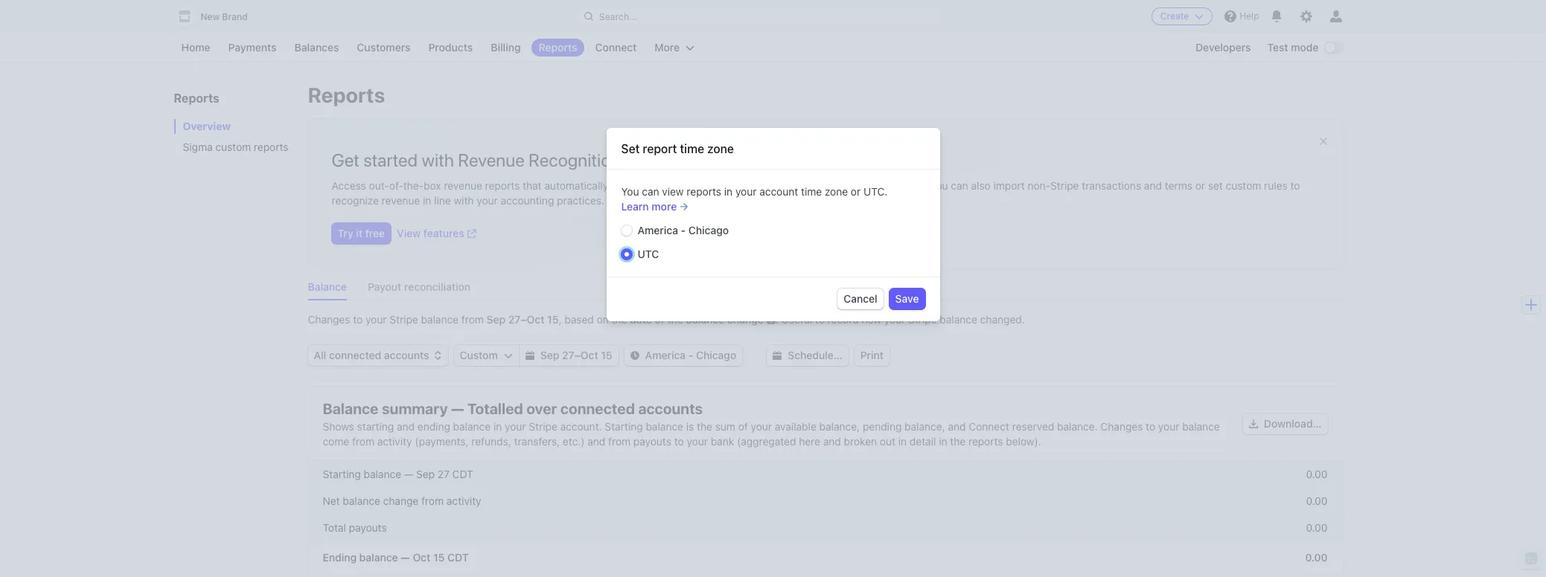 Task type: locate. For each thing, give the bounding box(es) containing it.
1 balance, from the left
[[820, 421, 860, 433]]

2 row from the top
[[308, 489, 1343, 515]]

1 vertical spatial payouts
[[349, 522, 387, 535]]

1 vertical spatial revenue
[[382, 194, 420, 207]]

1 horizontal spatial revenue
[[444, 179, 482, 192]]

revenue
[[444, 179, 482, 192], [382, 194, 420, 207]]

0 vertical spatial —
[[451, 401, 464, 418]]

0 vertical spatial sep
[[487, 314, 506, 326]]

accounting
[[501, 194, 554, 207]]

1 horizontal spatial activity
[[447, 495, 482, 508]]

3 row from the top
[[308, 515, 1343, 542]]

reports down balances link
[[308, 83, 385, 107]]

1 horizontal spatial –
[[575, 349, 581, 362]]

from down connected
[[609, 436, 631, 448]]

more button
[[647, 39, 702, 57]]

connect down search…
[[595, 41, 637, 54]]

chicago down latest
[[689, 224, 729, 237]]

1 horizontal spatial sep
[[487, 314, 506, 326]]

2 vertical spatial sep
[[416, 468, 435, 481]]

svg image for schedule…
[[773, 352, 782, 361]]

revenue up line
[[444, 179, 482, 192]]

download…
[[1265, 418, 1322, 430]]

activity down the (payments,
[[447, 495, 482, 508]]

of right date
[[655, 314, 665, 326]]

reports
[[254, 141, 289, 153], [485, 179, 520, 192], [687, 185, 722, 198], [969, 436, 1004, 448]]

zone up the you can view reports in your account time zone or utc. learn more
[[708, 142, 734, 156]]

connect link
[[588, 39, 644, 57]]

2 vertical spatial 27
[[438, 468, 450, 481]]

2 horizontal spatial 27
[[562, 349, 575, 362]]

oct down net balance change from activity
[[413, 552, 431, 565]]

you up "learn"
[[621, 185, 639, 198]]

0 vertical spatial starting
[[605, 421, 643, 433]]

2 horizontal spatial sep
[[541, 349, 560, 362]]

27 down the (payments,
[[438, 468, 450, 481]]

stripe left data
[[705, 179, 733, 192]]

or
[[1196, 179, 1206, 192], [851, 185, 861, 198]]

0 horizontal spatial -
[[681, 224, 686, 237]]

custom down "overview" "link"
[[215, 141, 251, 153]]

america - chicago inside button
[[645, 349, 737, 362]]

transactions
[[1082, 179, 1142, 192]]

1 vertical spatial change
[[383, 495, 419, 508]]

view features
[[397, 227, 464, 240]]

it
[[356, 227, 363, 240]]

1 vertical spatial chicago
[[696, 349, 737, 362]]

time right report
[[680, 142, 705, 156]]

0 horizontal spatial reports
[[174, 92, 220, 105]]

sep up custom popup button
[[487, 314, 506, 326]]

connect inside "balance summary — totalled over connected accounts shows starting and ending balance in your stripe account. starting balance is the sum of your available balance, pending balance, and connect reserved balance. changes to your balance come from activity (payments, refunds, transfers, etc.) and from payouts to your bank (aggregated here and broken out in detail in the reports below)."
[[969, 421, 1010, 433]]

to right balance.
[[1146, 421, 1156, 433]]

svg image inside schedule… button
[[773, 352, 782, 361]]

payouts inside "balance summary — totalled over connected accounts shows starting and ending balance in your stripe account. starting balance is the sum of your available balance, pending balance, and connect reserved balance. changes to your balance come from activity (payments, refunds, transfers, etc.) and from payouts to your bank (aggregated here and broken out in detail in the reports below)."
[[634, 436, 672, 448]]

1 horizontal spatial or
[[1196, 179, 1206, 192]]

or left set
[[1196, 179, 1206, 192]]

america - chicago down date of the balance change
[[645, 349, 737, 362]]

svg image inside custom popup button
[[504, 352, 513, 361]]

accrual
[[834, 179, 869, 192]]

0 horizontal spatial payouts
[[349, 522, 387, 535]]

custom right set
[[1226, 179, 1262, 192]]

in
[[725, 185, 733, 198], [423, 194, 431, 207], [494, 421, 502, 433], [899, 436, 907, 448], [939, 436, 948, 448]]

– left the ,
[[521, 314, 527, 326]]

0 vertical spatial –
[[521, 314, 527, 326]]

payouts inside row
[[349, 522, 387, 535]]

15 down net balance change from activity
[[433, 552, 445, 565]]

refunds,
[[472, 436, 511, 448]]

0 horizontal spatial oct
[[413, 552, 431, 565]]

1 horizontal spatial reports
[[308, 83, 385, 107]]

record
[[828, 314, 859, 326]]

activity down starting
[[377, 436, 412, 448]]

accounts
[[639, 401, 703, 418]]

15
[[548, 314, 559, 326], [601, 349, 613, 362], [433, 552, 445, 565]]

2 vertical spatial oct
[[413, 552, 431, 565]]

over
[[527, 401, 557, 418]]

overview link
[[174, 119, 293, 134]]

sep down the ,
[[541, 349, 560, 362]]

connect up below).
[[969, 421, 1010, 433]]

0 vertical spatial of
[[655, 314, 665, 326]]

the right the on
[[612, 314, 627, 326]]

starting down connected
[[605, 421, 643, 433]]

1 horizontal spatial 27
[[509, 314, 521, 326]]

1 horizontal spatial change
[[728, 314, 764, 326]]

starting inside "balance summary — totalled over connected accounts shows starting and ending balance in your stripe account. starting balance is the sum of your available balance, pending balance, and connect reserved balance. changes to your balance come from activity (payments, refunds, transfers, etc.) and from payouts to your bank (aggregated here and broken out in detail in the reports below)."
[[605, 421, 643, 433]]

1 vertical spatial 15
[[601, 349, 613, 362]]

0 vertical spatial changes
[[308, 314, 350, 326]]

to
[[1291, 179, 1301, 192], [353, 314, 363, 326], [815, 314, 825, 326], [1146, 421, 1156, 433], [675, 436, 684, 448]]

can left also
[[951, 179, 969, 192]]

reports right billing on the left top of the page
[[539, 41, 578, 54]]

with
[[422, 150, 454, 171], [454, 194, 474, 207]]

svg image right custom popup button
[[526, 352, 535, 361]]

you inside the you can view reports in your account time zone or utc. learn more
[[621, 185, 639, 198]]

revenue
[[458, 150, 525, 171]]

1 vertical spatial cdt
[[448, 552, 469, 565]]

useful
[[782, 314, 813, 326]]

.
[[776, 314, 779, 326]]

— down net balance change from activity
[[401, 552, 410, 565]]

box
[[424, 179, 441, 192]]

- down date of the balance change
[[689, 349, 694, 362]]

(payments,
[[415, 436, 469, 448]]

0.00
[[1307, 468, 1328, 481], [1307, 495, 1328, 508], [1307, 522, 1328, 535], [1306, 552, 1328, 565]]

– down based
[[575, 349, 581, 362]]

balance
[[421, 314, 459, 326], [686, 314, 725, 326], [940, 314, 978, 326], [453, 421, 491, 433], [646, 421, 684, 433], [1183, 421, 1220, 433], [364, 468, 401, 481], [343, 495, 380, 508], [359, 552, 398, 565]]

0 vertical spatial payouts
[[634, 436, 672, 448]]

1 vertical spatial balance
[[323, 401, 379, 418]]

1 vertical spatial oct
[[581, 349, 599, 362]]

stripe inside "balance summary — totalled over connected accounts shows starting and ending balance in your stripe account. starting balance is the sum of your available balance, pending balance, and connect reserved balance. changes to your balance come from activity (payments, refunds, transfers, etc.) and from payouts to your bank (aggregated here and broken out in detail in the reports below)."
[[529, 421, 558, 433]]

0 vertical spatial activity
[[377, 436, 412, 448]]

payouts down accounts
[[634, 436, 672, 448]]

changes right balance.
[[1101, 421, 1143, 433]]

reports inside "balance summary — totalled over connected accounts shows starting and ending balance in your stripe account. starting balance is the sum of your available balance, pending balance, and connect reserved balance. changes to your balance come from activity (payments, refunds, transfers, etc.) and from payouts to your bank (aggregated here and broken out in detail in the reports below)."
[[969, 436, 1004, 448]]

ending
[[323, 552, 357, 565]]

oct
[[527, 314, 545, 326], [581, 349, 599, 362], [413, 552, 431, 565]]

0 horizontal spatial revenue
[[382, 194, 420, 207]]

2 horizontal spatial 15
[[601, 349, 613, 362]]

2 vertical spatial —
[[401, 552, 410, 565]]

27 left the ,
[[509, 314, 521, 326]]

time inside the you can view reports in your account time zone or utc. learn more
[[801, 185, 822, 198]]

0 horizontal spatial activity
[[377, 436, 412, 448]]

1 horizontal spatial payouts
[[634, 436, 672, 448]]

oct down based
[[581, 349, 599, 362]]

0 vertical spatial cdt
[[453, 468, 474, 481]]

summary
[[382, 401, 448, 418]]

america
[[638, 224, 678, 237], [645, 349, 686, 362]]

sigma
[[183, 141, 213, 153]]

revenue down the of-
[[382, 194, 420, 207]]

svg image inside 'download…' button
[[1250, 420, 1259, 429]]

to inside access out-of-the-box revenue reports that automatically capture your latest stripe data and streamline accrual accounting. you can also import non-stripe transactions and terms or set custom rules to recognize revenue in line with your accounting practices.
[[1291, 179, 1301, 192]]

1 horizontal spatial 15
[[548, 314, 559, 326]]

with right line
[[454, 194, 474, 207]]

balance inside "balance summary — totalled over connected accounts shows starting and ending balance in your stripe account. starting balance is the sum of your available balance, pending balance, and connect reserved balance. changes to your balance come from activity (payments, refunds, transfers, etc.) and from payouts to your bank (aggregated here and broken out in detail in the reports below)."
[[323, 401, 379, 418]]

of-
[[389, 179, 403, 192]]

to down accounts
[[675, 436, 684, 448]]

1 horizontal spatial zone
[[825, 185, 848, 198]]

time right account
[[801, 185, 822, 198]]

rules
[[1265, 179, 1288, 192]]

row containing total payouts
[[308, 515, 1343, 542]]

to right rules
[[1291, 179, 1301, 192]]

0 horizontal spatial 27
[[438, 468, 450, 481]]

america down date
[[645, 349, 686, 362]]

1 vertical spatial activity
[[447, 495, 482, 508]]

svg image down date
[[631, 352, 639, 361]]

0 horizontal spatial zone
[[708, 142, 734, 156]]

reports right view
[[687, 185, 722, 198]]

svg image for download…
[[1250, 420, 1259, 429]]

2 horizontal spatial oct
[[581, 349, 599, 362]]

customers link
[[350, 39, 418, 57]]

1 vertical spatial connect
[[969, 421, 1010, 433]]

set
[[621, 142, 640, 156]]

with up box
[[422, 150, 454, 171]]

15 down the on
[[601, 349, 613, 362]]

balance for balance
[[308, 281, 347, 293]]

balance, up detail in the bottom of the page
[[905, 421, 946, 433]]

1 horizontal spatial can
[[951, 179, 969, 192]]

change down starting balance — sep 27 cdt
[[383, 495, 419, 508]]

on
[[597, 314, 609, 326]]

sep up net balance change from activity
[[416, 468, 435, 481]]

balance inside tab list
[[308, 281, 347, 293]]

15 left based
[[548, 314, 559, 326]]

change left .
[[728, 314, 764, 326]]

payout
[[368, 281, 402, 293]]

svg image
[[504, 352, 513, 361], [526, 352, 535, 361], [631, 352, 639, 361], [773, 352, 782, 361], [1250, 420, 1259, 429]]

starting up net
[[323, 468, 361, 481]]

1 horizontal spatial custom
[[1226, 179, 1262, 192]]

1 vertical spatial america - chicago
[[645, 349, 737, 362]]

4 row from the top
[[308, 542, 1343, 575]]

1 vertical spatial starting
[[323, 468, 361, 481]]

15 inside row
[[433, 552, 445, 565]]

account
[[760, 185, 799, 198]]

(aggregated
[[737, 436, 796, 448]]

0 vertical spatial america
[[638, 224, 678, 237]]

balance, up "broken"
[[820, 421, 860, 433]]

0 vertical spatial revenue
[[444, 179, 482, 192]]

1 vertical spatial with
[[454, 194, 474, 207]]

svg image inside america - chicago button
[[631, 352, 639, 361]]

1 vertical spatial of
[[739, 421, 748, 433]]

net balance change from activity
[[323, 495, 482, 508]]

- down the learn more link
[[681, 224, 686, 237]]

customers
[[357, 41, 411, 54]]

1 vertical spatial -
[[689, 349, 694, 362]]

report
[[643, 142, 677, 156]]

can inside access out-of-the-box revenue reports that automatically capture your latest stripe data and streamline accrual accounting. you can also import non-stripe transactions and terms or set custom rules to recognize revenue in line with your accounting practices.
[[951, 179, 969, 192]]

1 horizontal spatial -
[[689, 349, 694, 362]]

0 vertical spatial custom
[[215, 141, 251, 153]]

row containing net balance change from activity
[[308, 489, 1343, 515]]

balance down try in the top left of the page
[[308, 281, 347, 293]]

your inside the you can view reports in your account time zone or utc. learn more
[[736, 185, 757, 198]]

starting
[[357, 421, 394, 433]]

2 balance, from the left
[[905, 421, 946, 433]]

america down the learn more link
[[638, 224, 678, 237]]

payout reconciliation link
[[368, 277, 480, 301]]

payout reconciliation
[[368, 281, 471, 293]]

streamline
[[781, 179, 831, 192]]

0 vertical spatial oct
[[527, 314, 545, 326]]

transfers,
[[514, 436, 560, 448]]

balance link
[[308, 277, 356, 301]]

america - chicago down more at the top left of page
[[638, 224, 729, 237]]

balance
[[308, 281, 347, 293], [323, 401, 379, 418]]

detail
[[910, 436, 936, 448]]

automatically
[[545, 179, 609, 192]]

billing
[[491, 41, 521, 54]]

svg image left download… at the bottom right
[[1250, 420, 1259, 429]]

how
[[862, 314, 882, 326]]

in inside the you can view reports in your account time zone or utc. learn more
[[725, 185, 733, 198]]

1 vertical spatial time
[[801, 185, 822, 198]]

custom inside access out-of-the-box revenue reports that automatically capture your latest stripe data and streamline accrual accounting. you can also import non-stripe transactions and terms or set custom rules to recognize revenue in line with your accounting practices.
[[1226, 179, 1262, 192]]

payouts right the total
[[349, 522, 387, 535]]

recognize
[[332, 194, 379, 207]]

stripe down save button
[[909, 314, 937, 326]]

in up refunds,
[[494, 421, 502, 433]]

tab list
[[308, 277, 1343, 301]]

features
[[424, 227, 464, 240]]

of right sum
[[739, 421, 748, 433]]

svg image down .
[[773, 352, 782, 361]]

1 vertical spatial sep
[[541, 349, 560, 362]]

0 vertical spatial connect
[[595, 41, 637, 54]]

billing link
[[484, 39, 528, 57]]

1 horizontal spatial changes
[[1101, 421, 1143, 433]]

1 horizontal spatial you
[[931, 179, 949, 192]]

— up the (payments,
[[451, 401, 464, 418]]

try
[[338, 227, 354, 240]]

1 row from the top
[[308, 462, 1343, 489]]

0 horizontal spatial or
[[851, 185, 861, 198]]

changes down balance link
[[308, 314, 350, 326]]

reports
[[539, 41, 578, 54], [308, 83, 385, 107], [174, 92, 220, 105]]

reports left below).
[[969, 436, 1004, 448]]

the right is
[[697, 421, 713, 433]]

reserved
[[1013, 421, 1055, 433]]

1 vertical spatial custom
[[1226, 179, 1262, 192]]

1 vertical spatial —
[[404, 468, 413, 481]]

0 horizontal spatial can
[[642, 185, 660, 198]]

activity
[[377, 436, 412, 448], [447, 495, 482, 508]]

you right accounting.
[[931, 179, 949, 192]]

1 vertical spatial changes
[[1101, 421, 1143, 433]]

0 horizontal spatial connect
[[595, 41, 637, 54]]

1 horizontal spatial balance,
[[905, 421, 946, 433]]

0 vertical spatial balance
[[308, 281, 347, 293]]

grid containing starting balance —
[[308, 462, 1343, 575]]

27 down based
[[562, 349, 575, 362]]

0 horizontal spatial custom
[[215, 141, 251, 153]]

reports up overview on the left
[[174, 92, 220, 105]]

try it free
[[338, 227, 385, 240]]

grid
[[308, 462, 1343, 575]]

reconciliation
[[404, 281, 471, 293]]

in inside access out-of-the-box revenue reports that automatically capture your latest stripe data and streamline accrual accounting. you can also import non-stripe transactions and terms or set custom rules to recognize revenue in line with your accounting practices.
[[423, 194, 431, 207]]

0 vertical spatial america - chicago
[[638, 224, 729, 237]]

row
[[308, 462, 1343, 489], [308, 489, 1343, 515], [308, 515, 1343, 542], [308, 542, 1343, 575]]

total
[[323, 522, 346, 535]]

change
[[728, 314, 764, 326], [383, 495, 419, 508]]

non-
[[1028, 179, 1051, 192]]

latest
[[675, 179, 702, 192]]

balance,
[[820, 421, 860, 433], [905, 421, 946, 433]]

in left data
[[725, 185, 733, 198]]

1 horizontal spatial of
[[739, 421, 748, 433]]

balance up shows
[[323, 401, 379, 418]]

test mode
[[1268, 41, 1319, 54]]

1 vertical spatial america
[[645, 349, 686, 362]]

1 vertical spatial zone
[[825, 185, 848, 198]]

custom
[[215, 141, 251, 153], [1226, 179, 1262, 192]]

0 horizontal spatial –
[[521, 314, 527, 326]]

0 horizontal spatial 15
[[433, 552, 445, 565]]

oct left the ,
[[527, 314, 545, 326]]

chicago
[[689, 224, 729, 237], [696, 349, 737, 362]]

— up net balance change from activity
[[404, 468, 413, 481]]

in left line
[[423, 194, 431, 207]]

svg image right custom
[[504, 352, 513, 361]]

chicago down date of the balance change
[[696, 349, 737, 362]]

1 horizontal spatial starting
[[605, 421, 643, 433]]

0 horizontal spatial you
[[621, 185, 639, 198]]

etc.)
[[563, 436, 585, 448]]

— inside "balance summary — totalled over connected accounts shows starting and ending balance in your stripe account. starting balance is the sum of your available balance, pending balance, and connect reserved balance. changes to your balance come from activity (payments, refunds, transfers, etc.) and from payouts to your bank (aggregated here and broken out in detail in the reports below)."
[[451, 401, 464, 418]]

0 horizontal spatial sep
[[416, 468, 435, 481]]

totalled
[[468, 401, 523, 418]]

of
[[655, 314, 665, 326], [739, 421, 748, 433]]

— for totalled
[[451, 401, 464, 418]]

zone left utc.
[[825, 185, 848, 198]]

1 horizontal spatial connect
[[969, 421, 1010, 433]]

0 vertical spatial 27
[[509, 314, 521, 326]]

1 horizontal spatial time
[[801, 185, 822, 198]]

home link
[[174, 39, 218, 57]]

0 horizontal spatial balance,
[[820, 421, 860, 433]]

total payouts
[[323, 522, 387, 535]]

row containing ending balance —
[[308, 542, 1343, 575]]

learn more link
[[621, 200, 688, 214]]

can up the learn more link
[[642, 185, 660, 198]]

test
[[1268, 41, 1289, 54]]

0 horizontal spatial change
[[383, 495, 419, 508]]

reports down revenue
[[485, 179, 520, 192]]

0 vertical spatial time
[[680, 142, 705, 156]]

stripe up transfers,
[[529, 421, 558, 433]]

or left utc.
[[851, 185, 861, 198]]

reports inside the you can view reports in your account time zone or utc. learn more
[[687, 185, 722, 198]]



Task type: vqa. For each thing, say whether or not it's contained in the screenshot.
leftmost Name?
no



Task type: describe. For each thing, give the bounding box(es) containing it.
save
[[896, 293, 919, 305]]

new brand
[[201, 11, 248, 22]]

. useful to record how your stripe balance changed.
[[776, 314, 1025, 326]]

sep inside row
[[416, 468, 435, 481]]

set report time zone
[[621, 142, 734, 156]]

the-
[[403, 179, 424, 192]]

get started with revenue recognition
[[332, 150, 621, 171]]

1 vertical spatial –
[[575, 349, 581, 362]]

oct for ending balance — oct 15 cdt
[[413, 552, 431, 565]]

2 horizontal spatial reports
[[539, 41, 578, 54]]

0 horizontal spatial changes
[[308, 314, 350, 326]]

sigma custom reports
[[183, 141, 289, 153]]

learn
[[621, 200, 649, 213]]

is
[[687, 421, 694, 433]]

create button
[[1152, 7, 1213, 25]]

sum
[[715, 421, 736, 433]]

capture
[[611, 179, 648, 192]]

data
[[736, 179, 757, 192]]

changes to your stripe balance from sep 27 – oct 15 , based on the
[[308, 314, 627, 326]]

15 for ending balance — oct 15 cdt
[[433, 552, 445, 565]]

1 vertical spatial 27
[[562, 349, 575, 362]]

search…
[[599, 11, 637, 22]]

0 horizontal spatial of
[[655, 314, 665, 326]]

zone inside the you can view reports in your account time zone or utc. learn more
[[825, 185, 848, 198]]

set
[[1209, 179, 1223, 192]]

out
[[880, 436, 896, 448]]

— for oct
[[401, 552, 410, 565]]

payments
[[228, 41, 277, 54]]

access out-of-the-box revenue reports that automatically capture your latest stripe data and streamline accrual accounting. you can also import non-stripe transactions and terms or set custom rules to recognize revenue in line with your accounting practices.
[[332, 179, 1301, 207]]

the right date
[[668, 314, 684, 326]]

can inside the you can view reports in your account time zone or utc. learn more
[[642, 185, 660, 198]]

come
[[323, 436, 349, 448]]

or inside the you can view reports in your account time zone or utc. learn more
[[851, 185, 861, 198]]

starting balance — sep 27 cdt
[[323, 468, 474, 481]]

mode
[[1292, 41, 1319, 54]]

0 vertical spatial with
[[422, 150, 454, 171]]

try it free button
[[332, 223, 391, 244]]

cancel
[[844, 293, 878, 305]]

products
[[429, 41, 473, 54]]

free
[[365, 227, 385, 240]]

schedule…
[[788, 349, 843, 362]]

row containing starting balance —
[[308, 462, 1343, 489]]

0 vertical spatial change
[[728, 314, 764, 326]]

- inside button
[[689, 349, 694, 362]]

custom button
[[454, 346, 519, 366]]

create
[[1161, 10, 1190, 22]]

developers
[[1196, 41, 1252, 54]]

chicago inside button
[[696, 349, 737, 362]]

from down starting balance — sep 27 cdt
[[422, 495, 444, 508]]

balance for balance summary — totalled over connected accounts shows starting and ending balance in your stripe account. starting balance is the sum of your available balance, pending balance, and connect reserved balance. changes to your balance come from activity (payments, refunds, transfers, etc.) and from payouts to your bank (aggregated here and broken out in detail in the reports below).
[[323, 401, 379, 418]]

schedule… button
[[767, 346, 849, 366]]

balances link
[[287, 39, 347, 57]]

get
[[332, 150, 360, 171]]

the right detail in the bottom of the page
[[951, 436, 966, 448]]

from down starting
[[352, 436, 375, 448]]

america - chicago button
[[625, 346, 743, 366]]

to down balance link
[[353, 314, 363, 326]]

0 horizontal spatial starting
[[323, 468, 361, 481]]

started
[[364, 150, 418, 171]]

cancel button
[[838, 289, 884, 310]]

reports link
[[531, 39, 585, 57]]

broken
[[844, 436, 877, 448]]

activity inside "balance summary — totalled over connected accounts shows starting and ending balance in your stripe account. starting balance is the sum of your available balance, pending balance, and connect reserved balance. changes to your balance come from activity (payments, refunds, transfers, etc.) and from payouts to your bank (aggregated here and broken out in detail in the reports below)."
[[377, 436, 412, 448]]

utc
[[638, 248, 659, 261]]

0 vertical spatial chicago
[[689, 224, 729, 237]]

with inside access out-of-the-box revenue reports that automatically capture your latest stripe data and streamline accrual accounting. you can also import non-stripe transactions and terms or set custom rules to recognize revenue in line with your accounting practices.
[[454, 194, 474, 207]]

balance summary — totalled over connected accounts shows starting and ending balance in your stripe account. starting balance is the sum of your available balance, pending balance, and connect reserved balance. changes to your balance come from activity (payments, refunds, transfers, etc.) and from payouts to your bank (aggregated here and broken out in detail in the reports below).
[[323, 401, 1220, 448]]

you inside access out-of-the-box revenue reports that automatically capture your latest stripe data and streamline accrual accounting. you can also import non-stripe transactions and terms or set custom rules to recognize revenue in line with your accounting practices.
[[931, 179, 949, 192]]

or inside access out-of-the-box revenue reports that automatically capture your latest stripe data and streamline accrual accounting. you can also import non-stripe transactions and terms or set custom rules to recognize revenue in line with your accounting practices.
[[1196, 179, 1206, 192]]

reports loading completed element
[[308, 119, 1343, 578]]

from up custom
[[462, 314, 484, 326]]

date of the balance change
[[630, 314, 764, 326]]

utc.
[[864, 185, 888, 198]]

in right 'out'
[[899, 436, 907, 448]]

15 for sep 27 – oct 15
[[601, 349, 613, 362]]

access
[[332, 179, 366, 192]]

Search… search field
[[576, 7, 941, 26]]

sep 27 – oct 15
[[541, 349, 613, 362]]

recognition
[[529, 150, 621, 171]]

terms
[[1165, 179, 1193, 192]]

svg image for custom
[[504, 352, 513, 361]]

stripe left transactions
[[1051, 179, 1080, 192]]

here
[[799, 436, 821, 448]]

0 horizontal spatial time
[[680, 142, 705, 156]]

shows
[[323, 421, 354, 433]]

0 vertical spatial 15
[[548, 314, 559, 326]]

oct for sep 27 – oct 15
[[581, 349, 599, 362]]

0 vertical spatial -
[[681, 224, 686, 237]]

1 horizontal spatial oct
[[527, 314, 545, 326]]

also
[[972, 179, 991, 192]]

bank
[[711, 436, 734, 448]]

you can view reports in your account time zone or utc. learn more
[[621, 185, 888, 213]]

balance.
[[1058, 421, 1098, 433]]

home
[[181, 41, 210, 54]]

date
[[630, 314, 652, 326]]

save button
[[890, 289, 925, 310]]

payments link
[[221, 39, 284, 57]]

america inside america - chicago button
[[645, 349, 686, 362]]

pending
[[863, 421, 902, 433]]

that
[[523, 179, 542, 192]]

connect inside connect link
[[595, 41, 637, 54]]

overview
[[183, 120, 231, 133]]

connected
[[561, 401, 635, 418]]

balances
[[295, 41, 339, 54]]

in right detail in the bottom of the page
[[939, 436, 948, 448]]

available
[[775, 421, 817, 433]]

import
[[994, 179, 1025, 192]]

— for sep
[[404, 468, 413, 481]]

new
[[201, 11, 220, 22]]

accounting.
[[871, 179, 928, 192]]

svg image for america - chicago
[[631, 352, 639, 361]]

cdt for starting balance — sep 27 cdt
[[453, 468, 474, 481]]

of inside "balance summary — totalled over connected accounts shows starting and ending balance in your stripe account. starting balance is the sum of your available balance, pending balance, and connect reserved balance. changes to your balance come from activity (payments, refunds, transfers, etc.) and from payouts to your bank (aggregated here and broken out in detail in the reports below)."
[[739, 421, 748, 433]]

changes inside "balance summary — totalled over connected accounts shows starting and ending balance in your stripe account. starting balance is the sum of your available balance, pending balance, and connect reserved balance. changes to your balance come from activity (payments, refunds, transfers, etc.) and from payouts to your bank (aggregated here and broken out in detail in the reports below)."
[[1101, 421, 1143, 433]]

new brand button
[[174, 6, 263, 27]]

developers link
[[1189, 39, 1259, 57]]

products link
[[421, 39, 481, 57]]

to right useful
[[815, 314, 825, 326]]

based
[[565, 314, 594, 326]]

tab list containing balance
[[308, 277, 1343, 301]]

reports down "overview" "link"
[[254, 141, 289, 153]]

0 vertical spatial zone
[[708, 142, 734, 156]]

stripe down payout reconciliation at the left of the page
[[390, 314, 418, 326]]

print button
[[855, 346, 890, 366]]

reports inside access out-of-the-box revenue reports that automatically capture your latest stripe data and streamline accrual accounting. you can also import non-stripe transactions and terms or set custom rules to recognize revenue in line with your accounting practices.
[[485, 179, 520, 192]]

cdt for ending balance — oct 15 cdt
[[448, 552, 469, 565]]

net
[[323, 495, 340, 508]]



